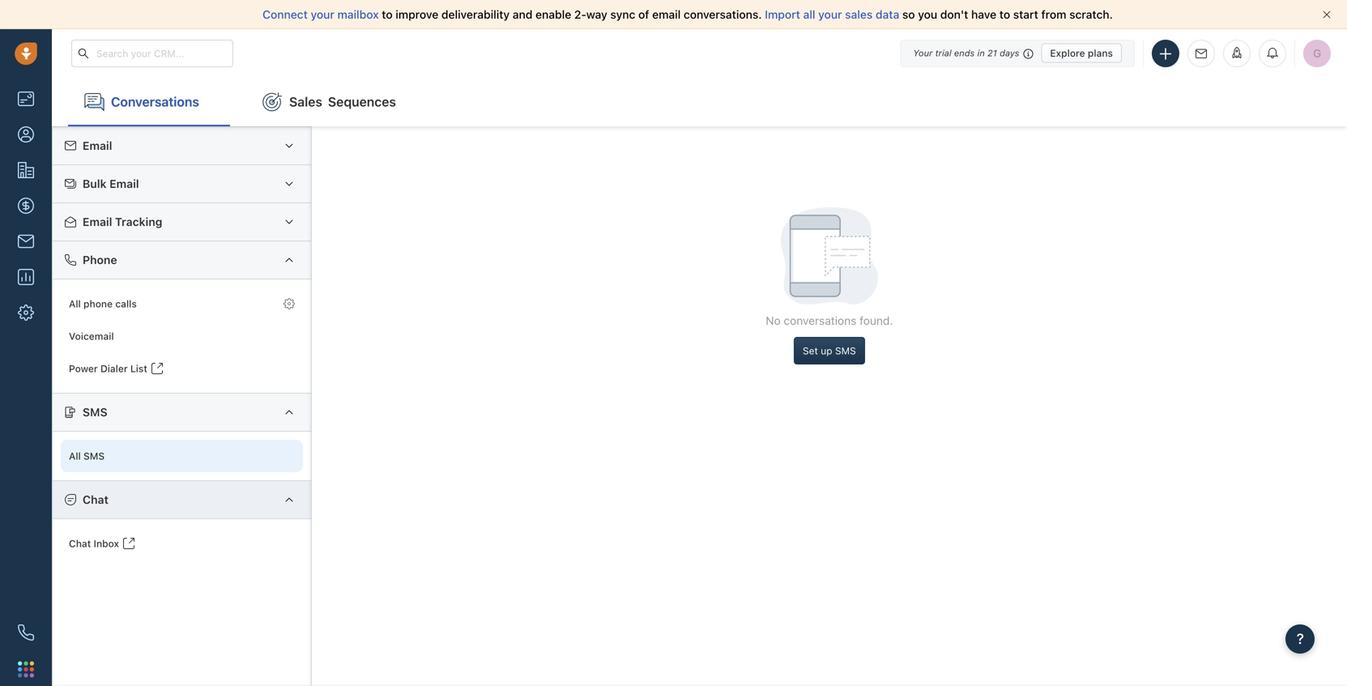 Task type: describe. For each thing, give the bounding box(es) containing it.
ends
[[954, 48, 975, 58]]

all sms
[[69, 450, 105, 462]]

what's new image
[[1232, 47, 1243, 58]]

start
[[1014, 8, 1039, 21]]

2-
[[574, 8, 586, 21]]

1 vertical spatial email
[[110, 177, 139, 190]]

no
[[766, 314, 781, 327]]

tracking
[[115, 215, 162, 228]]

connect your mailbox to improve deliverability and enable 2-way sync of email conversations. import all your sales data so you don't have to start from scratch.
[[263, 8, 1113, 21]]

chat inbox
[[69, 538, 119, 549]]

and
[[513, 8, 533, 21]]

from
[[1042, 8, 1067, 21]]

all sms link
[[61, 440, 303, 472]]

freshworks switcher image
[[18, 661, 34, 678]]

bulk
[[83, 177, 107, 190]]

Search your CRM... text field
[[71, 40, 233, 67]]

calls
[[115, 298, 137, 309]]

phone image
[[18, 625, 34, 641]]

way
[[586, 8, 608, 21]]

send email image
[[1196, 48, 1207, 59]]

sales sequences
[[289, 94, 396, 109]]

phone
[[83, 253, 117, 267]]

tab list containing conversations
[[52, 78, 1347, 126]]

2 vertical spatial sms
[[83, 450, 105, 462]]

explore
[[1050, 47, 1085, 59]]

chat for chat
[[83, 493, 109, 506]]

2 to from the left
[[1000, 8, 1011, 21]]

no conversations found.
[[766, 314, 893, 327]]

your trial ends in 21 days
[[913, 48, 1020, 58]]

have
[[972, 8, 997, 21]]

connect
[[263, 8, 308, 21]]

2 your from the left
[[819, 8, 842, 21]]

enable
[[536, 8, 571, 21]]

chat inbox link
[[61, 527, 303, 560]]

set up sms button
[[794, 337, 865, 365]]

of
[[639, 8, 649, 21]]

voicemail link
[[61, 320, 303, 352]]

import
[[765, 8, 800, 21]]

1 to from the left
[[382, 8, 393, 21]]

power dialer list
[[69, 363, 147, 374]]

1 your from the left
[[311, 8, 335, 21]]

voicemail
[[69, 330, 114, 342]]

conversations.
[[684, 8, 762, 21]]

deliverability
[[442, 8, 510, 21]]

improve
[[396, 8, 439, 21]]

bulk email
[[83, 177, 139, 190]]

1 vertical spatial sms
[[83, 406, 107, 419]]

chat for chat inbox
[[69, 538, 91, 549]]

scratch.
[[1070, 8, 1113, 21]]



Task type: vqa. For each thing, say whether or not it's contained in the screenshot.
"all"
yes



Task type: locate. For each thing, give the bounding box(es) containing it.
sms
[[835, 345, 856, 357], [83, 406, 107, 419], [83, 450, 105, 462]]

inbox
[[94, 538, 119, 549]]

21
[[988, 48, 997, 58]]

email tracking
[[83, 215, 162, 228]]

set up sms
[[803, 345, 856, 357]]

all for all sms
[[69, 450, 81, 462]]

conversations
[[784, 314, 857, 327]]

chat up chat inbox
[[83, 493, 109, 506]]

0 horizontal spatial to
[[382, 8, 393, 21]]

up
[[821, 345, 833, 357]]

power dialer list link
[[61, 352, 303, 385]]

phone
[[83, 298, 113, 309]]

1 all from the top
[[69, 298, 81, 309]]

don't
[[941, 8, 969, 21]]

dialer
[[100, 363, 128, 374]]

plans
[[1088, 47, 1113, 59]]

2 all from the top
[[69, 450, 81, 462]]

0 vertical spatial chat
[[83, 493, 109, 506]]

1 horizontal spatial to
[[1000, 8, 1011, 21]]

found.
[[860, 314, 893, 327]]

conversations
[[111, 94, 199, 109]]

to left start
[[1000, 8, 1011, 21]]

email
[[83, 139, 112, 152], [110, 177, 139, 190], [83, 215, 112, 228]]

email up phone
[[83, 215, 112, 228]]

list
[[130, 363, 147, 374]]

days
[[1000, 48, 1020, 58]]

1 horizontal spatial your
[[819, 8, 842, 21]]

mailbox
[[337, 8, 379, 21]]

to right mailbox
[[382, 8, 393, 21]]

0 vertical spatial sms
[[835, 345, 856, 357]]

all for all phone calls
[[69, 298, 81, 309]]

data
[[876, 8, 900, 21]]

1 vertical spatial all
[[69, 450, 81, 462]]

power
[[69, 363, 98, 374]]

all phone calls link
[[61, 288, 303, 320]]

2 vertical spatial email
[[83, 215, 112, 228]]

your right all
[[819, 8, 842, 21]]

explore plans
[[1050, 47, 1113, 59]]

in
[[978, 48, 985, 58]]

close image
[[1323, 11, 1331, 19]]

0 vertical spatial email
[[83, 139, 112, 152]]

email up the bulk
[[83, 139, 112, 152]]

to
[[382, 8, 393, 21], [1000, 8, 1011, 21]]

1 vertical spatial chat
[[69, 538, 91, 549]]

chat left inbox
[[69, 538, 91, 549]]

chat
[[83, 493, 109, 506], [69, 538, 91, 549]]

sequences
[[328, 94, 396, 109]]

0 vertical spatial all
[[69, 298, 81, 309]]

set
[[803, 345, 818, 357]]

all
[[69, 298, 81, 309], [69, 450, 81, 462]]

sms inside button
[[835, 345, 856, 357]]

sales
[[845, 8, 873, 21]]

trial
[[935, 48, 952, 58]]

email right the bulk
[[110, 177, 139, 190]]

import all your sales data link
[[765, 8, 903, 21]]

email for email
[[83, 139, 112, 152]]

0 horizontal spatial your
[[311, 8, 335, 21]]

connect your mailbox link
[[263, 8, 382, 21]]

email for email tracking
[[83, 215, 112, 228]]

your
[[311, 8, 335, 21], [819, 8, 842, 21]]

email
[[652, 8, 681, 21]]

your
[[913, 48, 933, 58]]

sync
[[611, 8, 636, 21]]

explore plans link
[[1041, 43, 1122, 63]]

phone element
[[10, 617, 42, 649]]

your left mailbox
[[311, 8, 335, 21]]

sales
[[289, 94, 322, 109]]

so
[[903, 8, 915, 21]]

sales sequences link
[[246, 78, 412, 126]]

tab list
[[52, 78, 1347, 126]]

conversations link
[[68, 78, 230, 126]]

you
[[918, 8, 938, 21]]

all phone calls
[[69, 298, 137, 309]]

all
[[803, 8, 816, 21]]



